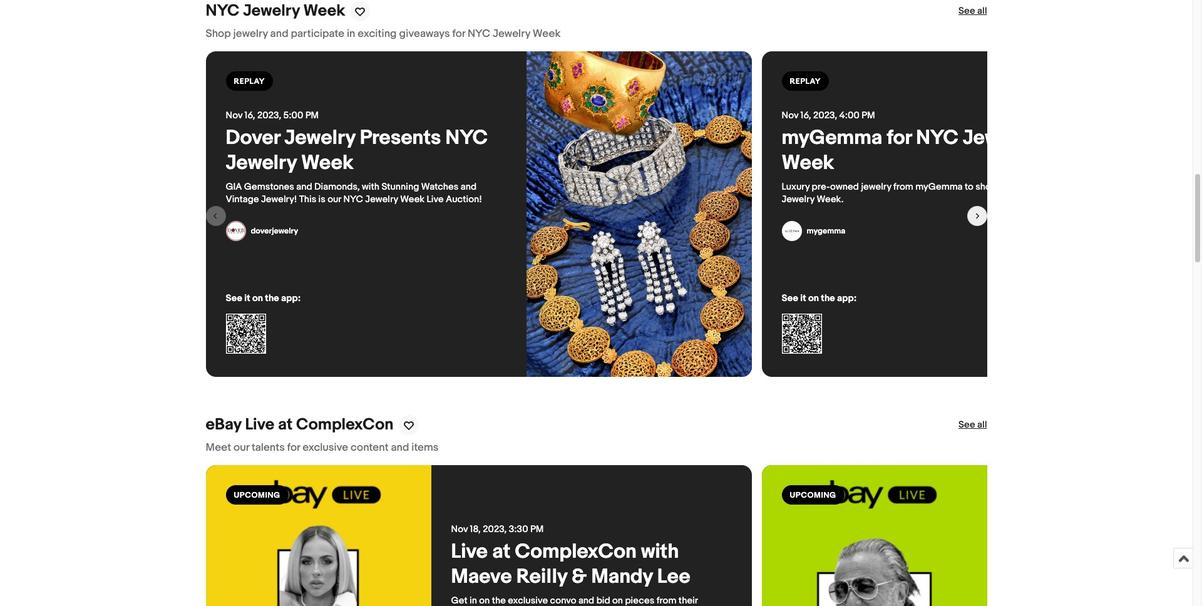 Task type: vqa. For each thing, say whether or not it's contained in the screenshot.
3:30 on the left
yes



Task type: describe. For each thing, give the bounding box(es) containing it.
app: for luxury
[[837, 293, 857, 305]]

and left 'items'
[[391, 442, 409, 454]]

on for week
[[252, 293, 263, 305]]

1 upcoming from the left
[[234, 491, 280, 501]]

app: for week
[[281, 293, 301, 305]]

live inside nov 16, 2023, 5:00 pm dover jewelry presents nyc jewelry week gia gemstones and diamonds, with stunning watches and vintage jewelry! this is our nyc jewelry week live auction!
[[427, 194, 444, 206]]

replay for dover jewelry presents nyc jewelry week
[[234, 77, 265, 87]]

dover
[[226, 126, 280, 151]]

talents
[[252, 442, 285, 454]]

our inside nov 16, 2023, 5:00 pm dover jewelry presents nyc jewelry week gia gemstones and diamonds, with stunning watches and vintage jewelry! this is our nyc jewelry week live auction!
[[328, 194, 341, 206]]

doverjewelry
[[251, 226, 298, 236]]

items
[[412, 442, 439, 454]]

1 vertical spatial mygemma
[[915, 181, 963, 193]]

0 vertical spatial for
[[452, 28, 465, 40]]

gemstones
[[244, 181, 294, 193]]

see all for nyc jewelry week
[[959, 5, 987, 17]]

mandy
[[591, 565, 653, 589]]

is
[[318, 194, 325, 206]]

exclusive
[[303, 442, 348, 454]]

mygemma link
[[782, 221, 845, 241]]

shop
[[206, 28, 231, 40]]

this
[[299, 194, 316, 206]]

from
[[893, 181, 913, 193]]

16, for mygemma for nyc jewelry week
[[800, 110, 811, 122]]

doverjewelry link
[[226, 221, 298, 241]]

week.
[[817, 194, 844, 206]]

in
[[347, 28, 355, 40]]

exciting
[[358, 28, 397, 40]]

upcoming link
[[762, 465, 1202, 606]]

vintage
[[226, 194, 259, 206]]

nov inside nov 18, 2023, 3:30 pm live at complexcon with maeve reilly & mandy lee
[[451, 524, 468, 536]]

0 horizontal spatial complexcon
[[296, 415, 394, 435]]

dover jewelry presents nyc jewelry week image
[[526, 52, 752, 377]]

to
[[965, 181, 973, 193]]

and up auction!
[[461, 181, 477, 193]]

lee
[[657, 565, 690, 589]]

gia
[[226, 181, 242, 193]]

presents
[[360, 126, 441, 151]]

complexcon inside nov 18, 2023, 3:30 pm live at complexcon with maeve reilly & mandy lee
[[515, 540, 637, 564]]

all for nyc jewelry week
[[977, 5, 987, 17]]

luxury
[[782, 181, 810, 193]]

live at complexcon with jeff hamilton image
[[762, 465, 987, 606]]

&
[[572, 565, 587, 589]]

week inside nov 16, 2023, 4:00 pm mygemma for nyc jewelry week luxury pre-owned jewelry from mygemma to showcase nyc jewelry week.
[[782, 151, 834, 176]]

0 horizontal spatial live
[[245, 415, 274, 435]]

the for luxury
[[821, 293, 835, 305]]

nyc jewelry week
[[206, 2, 345, 21]]

5:00
[[283, 110, 303, 122]]

4:00
[[839, 110, 860, 122]]

nov for mygemma for nyc jewelry week
[[782, 110, 798, 122]]

1 vertical spatial our
[[234, 442, 249, 454]]

2 vertical spatial for
[[287, 442, 300, 454]]

see all link for nyc jewelry week
[[959, 5, 987, 18]]



Task type: locate. For each thing, give the bounding box(es) containing it.
16, up dover
[[245, 110, 255, 122]]

1 vertical spatial with
[[641, 540, 679, 564]]

watches
[[421, 181, 459, 193]]

0 vertical spatial see all
[[959, 5, 987, 17]]

nyc
[[206, 2, 239, 21], [468, 28, 490, 40], [445, 126, 488, 151], [916, 126, 958, 151], [1020, 181, 1040, 193], [343, 194, 363, 206]]

2 16, from the left
[[800, 110, 811, 122]]

nov 16, 2023, 5:00 pm dover jewelry presents nyc jewelry week gia gemstones and diamonds, with stunning watches and vintage jewelry! this is our nyc jewelry week live auction!
[[226, 110, 492, 206]]

2023, for mygemma
[[813, 110, 837, 122]]

our
[[328, 194, 341, 206], [234, 442, 249, 454]]

with left 'stunning'
[[362, 181, 379, 193]]

1 horizontal spatial the
[[821, 293, 835, 305]]

pm inside nov 16, 2023, 4:00 pm mygemma for nyc jewelry week luxury pre-owned jewelry from mygemma to showcase nyc jewelry week.
[[862, 110, 875, 122]]

1 app: from the left
[[281, 293, 301, 305]]

see all link for ebay live at complexcon
[[959, 419, 987, 432]]

16, for dover jewelry presents nyc jewelry week
[[245, 110, 255, 122]]

replay
[[234, 77, 265, 87], [790, 77, 821, 87]]

2 vertical spatial live
[[451, 540, 488, 564]]

0 horizontal spatial it
[[244, 293, 250, 305]]

nov inside nov 16, 2023, 4:00 pm mygemma for nyc jewelry week luxury pre-owned jewelry from mygemma to showcase nyc jewelry week.
[[782, 110, 798, 122]]

0 horizontal spatial qrcode image
[[226, 314, 266, 354]]

pm right 5:00
[[305, 110, 319, 122]]

live
[[427, 194, 444, 206], [245, 415, 274, 435], [451, 540, 488, 564]]

1 see it on the app: from the left
[[226, 293, 301, 305]]

2 app: from the left
[[837, 293, 857, 305]]

jewelry left the from on the right top of page
[[861, 181, 891, 193]]

and
[[270, 28, 288, 40], [296, 181, 312, 193], [461, 181, 477, 193], [391, 442, 409, 454]]

1 qrcode image from the left
[[226, 314, 266, 354]]

2023, left 5:00
[[257, 110, 281, 122]]

2 see all link from the top
[[959, 419, 987, 432]]

see it on the app: for luxury
[[782, 293, 857, 305]]

2 see it on the app: from the left
[[782, 293, 857, 305]]

for right giveaways
[[452, 28, 465, 40]]

complexcon up &
[[515, 540, 637, 564]]

with up lee
[[641, 540, 679, 564]]

auction!
[[446, 194, 482, 206]]

pm
[[305, 110, 319, 122], [862, 110, 875, 122], [530, 524, 544, 536]]

our right meet
[[234, 442, 249, 454]]

1 horizontal spatial our
[[328, 194, 341, 206]]

0 vertical spatial with
[[362, 181, 379, 193]]

nov up dover
[[226, 110, 242, 122]]

with inside nov 18, 2023, 3:30 pm live at complexcon with maeve reilly & mandy lee
[[641, 540, 679, 564]]

all
[[977, 5, 987, 17], [977, 419, 987, 431]]

0 vertical spatial jewelry
[[233, 28, 268, 40]]

1 horizontal spatial for
[[452, 28, 465, 40]]

pm for for
[[862, 110, 875, 122]]

participate
[[291, 28, 344, 40]]

pm inside nov 18, 2023, 3:30 pm live at complexcon with maeve reilly & mandy lee
[[530, 524, 544, 536]]

meet our talents for exclusive content and items
[[206, 442, 439, 454]]

2023, inside nov 18, 2023, 3:30 pm live at complexcon with maeve reilly & mandy lee
[[483, 524, 507, 536]]

0 horizontal spatial 16,
[[245, 110, 255, 122]]

and up 'this'
[[296, 181, 312, 193]]

app:
[[281, 293, 301, 305], [837, 293, 857, 305]]

at down "3:30"
[[492, 540, 510, 564]]

1 vertical spatial all
[[977, 419, 987, 431]]

live up talents
[[245, 415, 274, 435]]

pm right "3:30"
[[530, 524, 544, 536]]

2023, for live
[[483, 524, 507, 536]]

nov left 4:00
[[782, 110, 798, 122]]

nov
[[226, 110, 242, 122], [782, 110, 798, 122], [451, 524, 468, 536]]

qrcode image for week
[[226, 314, 266, 354]]

1 horizontal spatial nov
[[451, 524, 468, 536]]

0 vertical spatial mygemma
[[782, 126, 882, 151]]

2 horizontal spatial pm
[[862, 110, 875, 122]]

0 vertical spatial at
[[278, 415, 293, 435]]

jewelry!
[[261, 194, 297, 206]]

upcoming
[[234, 491, 280, 501], [790, 491, 836, 501]]

2 all from the top
[[977, 419, 987, 431]]

0 horizontal spatial app:
[[281, 293, 301, 305]]

1 horizontal spatial 16,
[[800, 110, 811, 122]]

1 horizontal spatial jewelry
[[861, 181, 891, 193]]

2023, inside nov 16, 2023, 4:00 pm mygemma for nyc jewelry week luxury pre-owned jewelry from mygemma to showcase nyc jewelry week.
[[813, 110, 837, 122]]

2 replay from the left
[[790, 77, 821, 87]]

0 horizontal spatial jewelry
[[233, 28, 268, 40]]

see it on the app:
[[226, 293, 301, 305], [782, 293, 857, 305]]

0 horizontal spatial for
[[287, 442, 300, 454]]

reilly
[[516, 565, 567, 589]]

meet
[[206, 442, 231, 454]]

1 all from the top
[[977, 5, 987, 17]]

18,
[[470, 524, 481, 536]]

0 horizontal spatial our
[[234, 442, 249, 454]]

2 horizontal spatial for
[[887, 126, 912, 151]]

1 vertical spatial complexcon
[[515, 540, 637, 564]]

1 horizontal spatial mygemma
[[915, 181, 963, 193]]

complexcon up exclusive
[[296, 415, 394, 435]]

nov 16, 2023, 4:00 pm mygemma for nyc jewelry week luxury pre-owned jewelry from mygemma to showcase nyc jewelry week.
[[782, 110, 1042, 206]]

1 horizontal spatial qrcode image
[[782, 314, 822, 354]]

1 horizontal spatial live
[[427, 194, 444, 206]]

for inside nov 16, 2023, 4:00 pm mygemma for nyc jewelry week luxury pre-owned jewelry from mygemma to showcase nyc jewelry week.
[[887, 126, 912, 151]]

ebay
[[206, 415, 241, 435]]

2 see all from the top
[[959, 419, 987, 431]]

1 16, from the left
[[245, 110, 255, 122]]

16, inside nov 16, 2023, 4:00 pm mygemma for nyc jewelry week luxury pre-owned jewelry from mygemma to showcase nyc jewelry week.
[[800, 110, 811, 122]]

0 vertical spatial our
[[328, 194, 341, 206]]

1 horizontal spatial with
[[641, 540, 679, 564]]

giveaways
[[399, 28, 450, 40]]

1 vertical spatial see all link
[[959, 419, 987, 432]]

1 see all link from the top
[[959, 5, 987, 18]]

1 vertical spatial for
[[887, 126, 912, 151]]

see all
[[959, 5, 987, 17], [959, 419, 987, 431]]

with
[[362, 181, 379, 193], [641, 540, 679, 564]]

0 vertical spatial complexcon
[[296, 415, 394, 435]]

1 horizontal spatial app:
[[837, 293, 857, 305]]

1 horizontal spatial see it on the app:
[[782, 293, 857, 305]]

see
[[959, 5, 975, 17], [226, 293, 242, 305], [782, 293, 798, 305], [959, 419, 975, 431]]

nov for dover jewelry presents nyc jewelry week
[[226, 110, 242, 122]]

2 horizontal spatial 2023,
[[813, 110, 837, 122]]

jewelry
[[243, 2, 300, 21], [493, 28, 530, 40], [284, 126, 355, 151], [963, 126, 1034, 151], [226, 151, 297, 176], [365, 194, 398, 206], [782, 194, 815, 206]]

0 horizontal spatial at
[[278, 415, 293, 435]]

stunning
[[382, 181, 419, 193]]

0 horizontal spatial nov
[[226, 110, 242, 122]]

at
[[278, 415, 293, 435], [492, 540, 510, 564]]

0 horizontal spatial the
[[265, 293, 279, 305]]

with inside nov 16, 2023, 5:00 pm dover jewelry presents nyc jewelry week gia gemstones and diamonds, with stunning watches and vintage jewelry! this is our nyc jewelry week live auction!
[[362, 181, 379, 193]]

the
[[265, 293, 279, 305], [821, 293, 835, 305]]

jewelry
[[233, 28, 268, 40], [861, 181, 891, 193]]

1 on from the left
[[252, 293, 263, 305]]

mygemma left to
[[915, 181, 963, 193]]

0 horizontal spatial upcoming
[[234, 491, 280, 501]]

2023, inside nov 16, 2023, 5:00 pm dover jewelry presents nyc jewelry week gia gemstones and diamonds, with stunning watches and vintage jewelry! this is our nyc jewelry week live auction!
[[257, 110, 281, 122]]

jewelry inside nov 16, 2023, 4:00 pm mygemma for nyc jewelry week luxury pre-owned jewelry from mygemma to showcase nyc jewelry week.
[[861, 181, 891, 193]]

nov 18, 2023, 3:30 pm live at complexcon with maeve reilly & mandy lee
[[451, 524, 690, 589]]

2023, right 18,
[[483, 524, 507, 536]]

2 it from the left
[[800, 293, 806, 305]]

diamonds,
[[314, 181, 360, 193]]

1 replay from the left
[[234, 77, 265, 87]]

at inside nov 18, 2023, 3:30 pm live at complexcon with maeve reilly & mandy lee
[[492, 540, 510, 564]]

on for luxury
[[808, 293, 819, 305]]

2023, left 4:00
[[813, 110, 837, 122]]

pm for jewelry
[[305, 110, 319, 122]]

0 vertical spatial all
[[977, 5, 987, 17]]

2023,
[[257, 110, 281, 122], [813, 110, 837, 122], [483, 524, 507, 536]]

mygemma down 4:00
[[782, 126, 882, 151]]

mygemma
[[807, 226, 845, 236]]

1 horizontal spatial on
[[808, 293, 819, 305]]

16, inside nov 16, 2023, 5:00 pm dover jewelry presents nyc jewelry week gia gemstones and diamonds, with stunning watches and vintage jewelry! this is our nyc jewelry week live auction!
[[245, 110, 255, 122]]

pre-
[[812, 181, 830, 193]]

1 it from the left
[[244, 293, 250, 305]]

1 horizontal spatial at
[[492, 540, 510, 564]]

qrcode image for luxury
[[782, 314, 822, 354]]

see all link
[[959, 5, 987, 18], [959, 419, 987, 432]]

qrcode image
[[226, 314, 266, 354], [782, 314, 822, 354]]

for
[[452, 28, 465, 40], [887, 126, 912, 151], [287, 442, 300, 454]]

0 horizontal spatial see it on the app:
[[226, 293, 301, 305]]

2 on from the left
[[808, 293, 819, 305]]

the for week
[[265, 293, 279, 305]]

1 horizontal spatial 2023,
[[483, 524, 507, 536]]

live at complexcon with maeve reilly & mandy lee image
[[206, 465, 431, 606]]

0 horizontal spatial on
[[252, 293, 263, 305]]

live down watches
[[427, 194, 444, 206]]

ebay live at complexcon
[[206, 415, 394, 435]]

live inside nov 18, 2023, 3:30 pm live at complexcon with maeve reilly & mandy lee
[[451, 540, 488, 564]]

2023, for dover
[[257, 110, 281, 122]]

week
[[303, 2, 345, 21], [533, 28, 561, 40], [301, 151, 354, 176], [782, 151, 834, 176], [400, 194, 425, 206]]

our right is at top
[[328, 194, 341, 206]]

complexcon
[[296, 415, 394, 435], [515, 540, 637, 564]]

all for ebay live at complexcon
[[977, 419, 987, 431]]

and down nyc jewelry week
[[270, 28, 288, 40]]

owned
[[830, 181, 859, 193]]

1 the from the left
[[265, 293, 279, 305]]

it
[[244, 293, 250, 305], [800, 293, 806, 305]]

1 vertical spatial live
[[245, 415, 274, 435]]

on
[[252, 293, 263, 305], [808, 293, 819, 305]]

it for luxury
[[800, 293, 806, 305]]

2 horizontal spatial nov
[[782, 110, 798, 122]]

1 horizontal spatial pm
[[530, 524, 544, 536]]

3:30
[[509, 524, 528, 536]]

16,
[[245, 110, 255, 122], [800, 110, 811, 122]]

see it on the app: for week
[[226, 293, 301, 305]]

16, left 4:00
[[800, 110, 811, 122]]

0 vertical spatial live
[[427, 194, 444, 206]]

1 horizontal spatial replay
[[790, 77, 821, 87]]

it for week
[[244, 293, 250, 305]]

content
[[351, 442, 389, 454]]

0 horizontal spatial 2023,
[[257, 110, 281, 122]]

mygemma image
[[782, 221, 802, 241]]

shop jewelry and participate in exciting giveaways for nyc jewelry week
[[206, 28, 561, 40]]

1 vertical spatial at
[[492, 540, 510, 564]]

nov inside nov 16, 2023, 5:00 pm dover jewelry presents nyc jewelry week gia gemstones and diamonds, with stunning watches and vintage jewelry! this is our nyc jewelry week live auction!
[[226, 110, 242, 122]]

2 horizontal spatial live
[[451, 540, 488, 564]]

2 qrcode image from the left
[[782, 314, 822, 354]]

0 horizontal spatial with
[[362, 181, 379, 193]]

1 vertical spatial see all
[[959, 419, 987, 431]]

2 upcoming from the left
[[790, 491, 836, 501]]

pm inside nov 16, 2023, 5:00 pm dover jewelry presents nyc jewelry week gia gemstones and diamonds, with stunning watches and vintage jewelry! this is our nyc jewelry week live auction!
[[305, 110, 319, 122]]

at up talents
[[278, 415, 293, 435]]

mygemma
[[782, 126, 882, 151], [915, 181, 963, 193]]

see all for ebay live at complexcon
[[959, 419, 987, 431]]

0 horizontal spatial mygemma
[[782, 126, 882, 151]]

pm for at
[[530, 524, 544, 536]]

0 horizontal spatial replay
[[234, 77, 265, 87]]

1 horizontal spatial complexcon
[[515, 540, 637, 564]]

pm right 4:00
[[862, 110, 875, 122]]

1 horizontal spatial upcoming
[[790, 491, 836, 501]]

0 horizontal spatial pm
[[305, 110, 319, 122]]

doverjewelry image
[[226, 221, 246, 241]]

1 see all from the top
[[959, 5, 987, 17]]

1 horizontal spatial it
[[800, 293, 806, 305]]

jewelry right shop
[[233, 28, 268, 40]]

1 vertical spatial jewelry
[[861, 181, 891, 193]]

live down 18,
[[451, 540, 488, 564]]

0 vertical spatial see all link
[[959, 5, 987, 18]]

replay for mygemma for nyc jewelry week
[[790, 77, 821, 87]]

showcase
[[976, 181, 1018, 193]]

for down ebay live at complexcon on the bottom left of page
[[287, 442, 300, 454]]

nov left 18,
[[451, 524, 468, 536]]

maeve
[[451, 565, 512, 589]]

for up the from on the right top of page
[[887, 126, 912, 151]]

2 the from the left
[[821, 293, 835, 305]]



